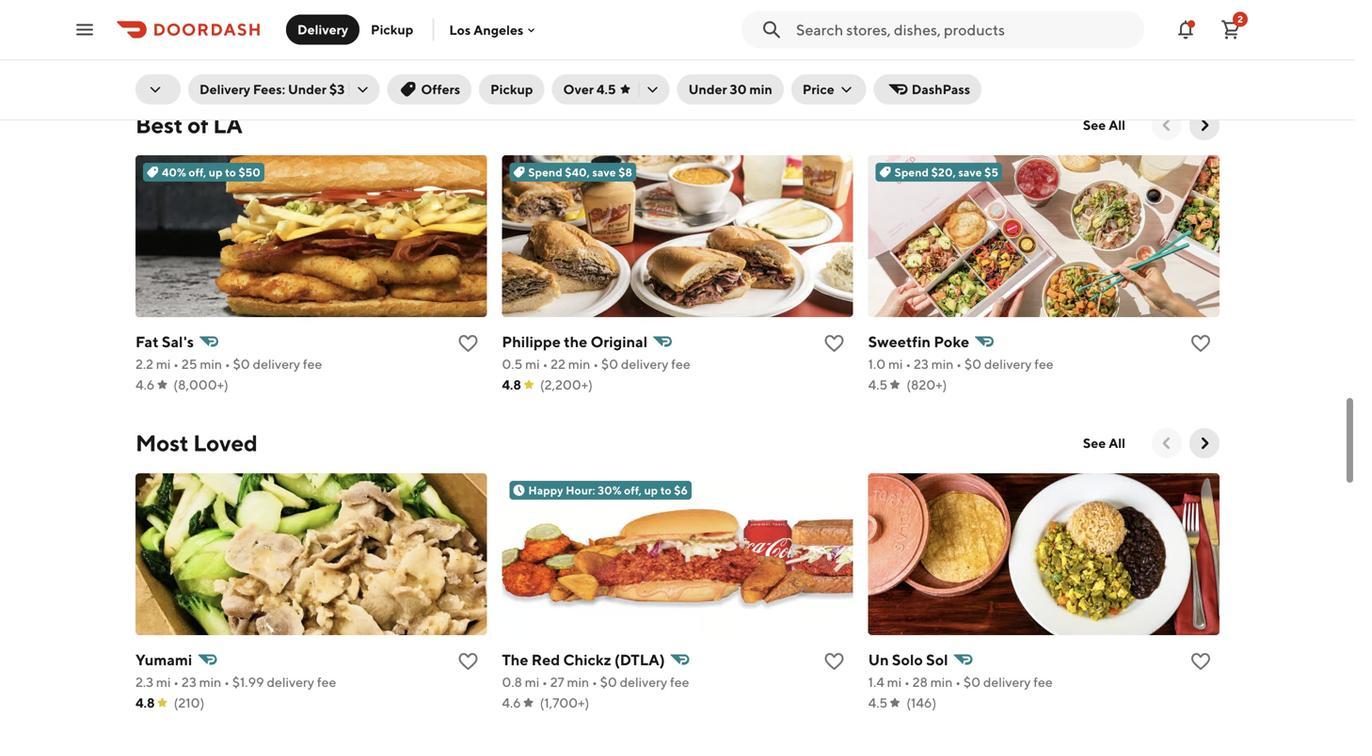 Task type: locate. For each thing, give the bounding box(es) containing it.
0 horizontal spatial under
[[288, 81, 327, 97]]

delivery inside button
[[297, 22, 348, 37]]

1 vertical spatial 30
[[730, 81, 747, 97]]

2 under from the left
[[689, 81, 727, 97]]

0.5 for sarita's pupuseria
[[869, 38, 889, 54]]

$​0 for un solo sol
[[964, 675, 981, 690]]

1 vertical spatial all
[[1109, 435, 1126, 451]]

mi right 1.4
[[887, 675, 902, 690]]

save
[[592, 166, 616, 179], [959, 166, 982, 179]]

mi right 0.8
[[525, 675, 540, 690]]

city
[[572, 15, 602, 32]]

30%
[[598, 484, 622, 497]]

$​0
[[234, 38, 251, 54], [968, 38, 986, 54], [233, 356, 250, 372], [601, 356, 619, 372], [965, 356, 982, 372], [600, 675, 617, 690], [964, 675, 981, 690]]

mi
[[156, 38, 170, 54], [892, 38, 907, 54], [156, 356, 171, 372], [525, 356, 540, 372], [889, 356, 903, 372], [156, 675, 171, 690], [525, 675, 540, 690], [887, 675, 902, 690]]

pickup for the top "pickup" button
[[371, 22, 414, 37]]

spend left $40,
[[528, 166, 563, 179]]

next button of carousel image
[[1196, 116, 1214, 135]]

sol
[[926, 651, 948, 669]]

offers button
[[387, 74, 472, 104]]

pickup left los
[[371, 22, 414, 37]]

delivery for sarita's pupuseria
[[988, 38, 1036, 54]]

2 4.7 from the left
[[869, 59, 887, 74]]

off, right 30%
[[624, 484, 642, 497]]

poke
[[934, 333, 970, 351]]

all left previous button of carousel image at the top
[[1109, 117, 1126, 133]]

23 up (210)
[[182, 675, 197, 690]]

1.0 for sweetfin poke
[[869, 356, 886, 372]]

1 vertical spatial 1.0
[[869, 356, 886, 372]]

1 horizontal spatial to
[[661, 484, 672, 497]]

mi for yumami
[[156, 675, 171, 690]]

4.8 down philippe at the top
[[502, 377, 521, 393]]

0 horizontal spatial 0.5
[[502, 356, 523, 372]]

28 for pupuseria
[[917, 38, 933, 54]]

1 horizontal spatial pickup
[[491, 81, 533, 97]]

off,
[[189, 166, 206, 179], [624, 484, 642, 497]]

save left $5
[[959, 166, 982, 179]]

red
[[532, 651, 560, 669]]

0.5 down sarita's
[[869, 38, 889, 54]]

min right 27 on the left of page
[[567, 675, 589, 690]]

delivery
[[297, 22, 348, 37], [200, 81, 250, 97]]

chickz
[[563, 651, 612, 669]]

0 horizontal spatial pickup button
[[360, 15, 425, 45]]

min for fat
[[200, 356, 222, 372]]

mi down sarita's
[[892, 38, 907, 54]]

min left price
[[750, 81, 773, 97]]

min down poke
[[932, 356, 954, 372]]

previous button of carousel image
[[1158, 434, 1177, 453]]

mi down vurger
[[156, 38, 170, 54]]

pickup
[[371, 22, 414, 37], [491, 81, 533, 97]]

4.6
[[136, 377, 155, 393], [502, 695, 521, 711]]

4.5 down 1.4
[[869, 695, 888, 711]]

delivery for un solo sol
[[984, 675, 1031, 690]]

4.7 for vurger guyz
[[136, 59, 154, 74]]

1 horizontal spatial delivery
[[297, 22, 348, 37]]

mi for un solo sol
[[887, 675, 902, 690]]

1 horizontal spatial 4.7
[[869, 59, 887, 74]]

4.8 down angeles
[[502, 59, 521, 74]]

see
[[1083, 117, 1106, 133], [1083, 435, 1106, 451]]

min right 22
[[568, 356, 591, 372]]

fees:
[[253, 81, 285, 97]]

28 up (397)
[[917, 38, 933, 54]]

the
[[502, 651, 529, 669]]

4.7
[[136, 59, 154, 74], [869, 59, 887, 74]]

to left $50
[[225, 166, 236, 179]]

2 save from the left
[[959, 166, 982, 179]]

4.8 down 2.3
[[136, 695, 155, 711]]

0.5 for philippe the original
[[502, 356, 523, 372]]

(690+)
[[173, 59, 214, 74]]

spend for philippe
[[528, 166, 563, 179]]

min for un
[[931, 675, 953, 690]]

see all left previous button of carousel icon
[[1083, 435, 1126, 451]]

min for sarita's
[[935, 38, 958, 54]]

see all left previous button of carousel image at the top
[[1083, 117, 1126, 133]]

save left $8
[[592, 166, 616, 179]]

1 see all from the top
[[1083, 117, 1126, 133]]

spend for sweetfin
[[895, 166, 929, 179]]

2 see all from the top
[[1083, 435, 1126, 451]]

0 horizontal spatial delivery
[[200, 81, 250, 97]]

see all link for most loved
[[1072, 428, 1137, 458]]

1 horizontal spatial pickup button
[[479, 74, 545, 104]]

fee
[[304, 38, 323, 54], [1038, 38, 1058, 54], [303, 356, 322, 372], [671, 356, 691, 372], [1035, 356, 1054, 372], [317, 675, 336, 690], [670, 675, 689, 690], [1034, 675, 1053, 690]]

4.5 inside "button"
[[597, 81, 616, 97]]

0 vertical spatial 28
[[917, 38, 933, 54]]

1 horizontal spatial 1.0
[[869, 356, 886, 372]]

min down pupuseria
[[935, 38, 958, 54]]

1.0 down sweetfin
[[869, 356, 886, 372]]

up left $50
[[209, 166, 223, 179]]

dashpass button
[[874, 74, 982, 104]]

delivery up $3
[[297, 22, 348, 37]]

click to add this store to your saved list image for solo
[[1190, 651, 1212, 673]]

0 vertical spatial pickup
[[371, 22, 414, 37]]

0 vertical spatial see all
[[1083, 117, 1126, 133]]

min inside button
[[750, 81, 773, 97]]

30 up (690+)
[[181, 38, 198, 54]]

up left $6
[[644, 484, 658, 497]]

delivery for philippe the original
[[621, 356, 669, 372]]

fat sal's
[[136, 333, 194, 351]]

23 up '(820+)'
[[914, 356, 929, 372]]

fee for vurger guyz
[[304, 38, 323, 54]]

spend left $20,
[[895, 166, 929, 179]]

sweetfin
[[869, 333, 931, 351]]

all left previous button of carousel icon
[[1109, 435, 1126, 451]]

1 4.7 from the left
[[136, 59, 154, 74]]

28
[[917, 38, 933, 54], [913, 675, 928, 690]]

0.8
[[502, 675, 522, 690]]

1 vertical spatial see all
[[1083, 435, 1126, 451]]

sal's
[[162, 333, 194, 351]]

30 left price
[[730, 81, 747, 97]]

delivery for sweetfin poke
[[985, 356, 1032, 372]]

most
[[136, 430, 189, 457]]

mi right 2.2
[[156, 356, 171, 372]]

0 vertical spatial off,
[[189, 166, 206, 179]]

click to add this store to your saved list image for sweetfin poke
[[1190, 332, 1212, 355]]

0 vertical spatial 23
[[914, 356, 929, 372]]

new
[[502, 15, 534, 32]]

0 vertical spatial 1.0
[[136, 38, 153, 54]]

1 save from the left
[[592, 166, 616, 179]]

open menu image
[[73, 18, 96, 41]]

2.2 mi • 25 min • $​0 delivery fee
[[136, 356, 322, 372]]

1 vertical spatial 4.5
[[869, 377, 888, 393]]

0 vertical spatial all
[[1109, 117, 1126, 133]]

delivery button
[[286, 15, 360, 45]]

fee for sweetfin poke
[[1035, 356, 1054, 372]]

pickup button left los
[[360, 15, 425, 45]]

1 vertical spatial 0.5
[[502, 356, 523, 372]]

all for most loved
[[1109, 435, 1126, 451]]

click to add this store to your saved list image
[[457, 14, 479, 37], [823, 14, 846, 37], [1190, 14, 1212, 37], [457, 332, 479, 355], [823, 332, 846, 355], [457, 651, 479, 673], [1190, 651, 1212, 673]]

see all for most loved
[[1083, 435, 1126, 451]]

to
[[225, 166, 236, 179], [661, 484, 672, 497]]

1 horizontal spatial off,
[[624, 484, 642, 497]]

min down sol
[[931, 675, 953, 690]]

under
[[288, 81, 327, 97], [689, 81, 727, 97]]

1 horizontal spatial 23
[[914, 356, 929, 372]]

1 horizontal spatial click to add this store to your saved list image
[[1190, 332, 1212, 355]]

min right 25
[[200, 356, 222, 372]]

original
[[591, 333, 648, 351]]

0 vertical spatial 30
[[181, 38, 198, 54]]

click to add this store to your saved list image for sal's
[[457, 332, 479, 355]]

offers
[[421, 81, 460, 97]]

4.7 left (397)
[[869, 59, 887, 74]]

2 see from the top
[[1083, 435, 1106, 451]]

4.5 right over
[[597, 81, 616, 97]]

4.6 for fat sal's
[[136, 377, 155, 393]]

1 horizontal spatial save
[[959, 166, 982, 179]]

1 vertical spatial 4.6
[[502, 695, 521, 711]]

notification bell image
[[1175, 18, 1197, 41]]

pickup down angeles
[[491, 81, 533, 97]]

(397)
[[906, 59, 937, 74]]

0 vertical spatial 4.5
[[597, 81, 616, 97]]

1.0 down vurger
[[136, 38, 153, 54]]

best of la
[[136, 112, 243, 138]]

click to add this store to your saved list image
[[1190, 332, 1212, 355], [823, 651, 846, 673]]

pickup button down angeles
[[479, 74, 545, 104]]

0 horizontal spatial 4.7
[[136, 59, 154, 74]]

mi down sweetfin
[[889, 356, 903, 372]]

click to add this store to your saved list image for guyz
[[457, 14, 479, 37]]

1 see all link from the top
[[1072, 110, 1137, 140]]

4.5
[[597, 81, 616, 97], [869, 377, 888, 393], [869, 695, 888, 711]]

1 vertical spatial off,
[[624, 484, 642, 497]]

1 all from the top
[[1109, 117, 1126, 133]]

best of la link
[[136, 110, 243, 140]]

0 vertical spatial 0.5
[[869, 38, 889, 54]]

delivery for the red chickz (dtla)
[[620, 675, 668, 690]]

0 vertical spatial click to add this store to your saved list image
[[1190, 332, 1212, 355]]

off, right 40% at the top
[[189, 166, 206, 179]]

27
[[550, 675, 565, 690]]

1 vertical spatial delivery
[[200, 81, 250, 97]]

1 vertical spatial pickup
[[491, 81, 533, 97]]

$​0 for vurger guyz
[[234, 38, 251, 54]]

2 vertical spatial 4.5
[[869, 695, 888, 711]]

min up (210)
[[199, 675, 221, 690]]

see for best of la
[[1083, 117, 1106, 133]]

pickup for bottommost "pickup" button
[[491, 81, 533, 97]]

2 spend from the left
[[895, 166, 929, 179]]

un solo sol
[[869, 651, 948, 669]]

of
[[187, 112, 209, 138]]

0 horizontal spatial 4.6
[[136, 377, 155, 393]]

0 horizontal spatial 1.0
[[136, 38, 153, 54]]

1 vertical spatial see
[[1083, 435, 1106, 451]]

1 spend from the left
[[528, 166, 563, 179]]

see left previous button of carousel image at the top
[[1083, 117, 1106, 133]]

see all link left previous button of carousel image at the top
[[1072, 110, 1137, 140]]

$​0 for sarita's pupuseria
[[968, 38, 986, 54]]

1 vertical spatial 28
[[913, 675, 928, 690]]

1 vertical spatial see all link
[[1072, 428, 1137, 458]]

22
[[551, 356, 566, 372]]

(dtla)
[[615, 651, 665, 669]]

0 vertical spatial see
[[1083, 117, 1106, 133]]

the
[[564, 333, 588, 351]]

$6
[[674, 484, 688, 497]]

40% off, up to $50
[[162, 166, 261, 179]]

0 vertical spatial to
[[225, 166, 236, 179]]

28 up '(146)'
[[913, 675, 928, 690]]

loved
[[193, 430, 258, 457]]

$​0 for philippe the original
[[601, 356, 619, 372]]

0 horizontal spatial pickup
[[371, 22, 414, 37]]

new york city deli
[[502, 15, 633, 32]]

0 vertical spatial see all link
[[1072, 110, 1137, 140]]

4.6 for the red chickz (dtla)
[[502, 695, 521, 711]]

1 horizontal spatial under
[[689, 81, 727, 97]]

delivery for fat sal's
[[253, 356, 300, 372]]

1 horizontal spatial 4.6
[[502, 695, 521, 711]]

save for the
[[592, 166, 616, 179]]

mi for fat sal's
[[156, 356, 171, 372]]

to left $6
[[661, 484, 672, 497]]

min for vurger
[[201, 38, 223, 54]]

0 horizontal spatial up
[[209, 166, 223, 179]]

4.7 for sarita's pupuseria
[[869, 59, 887, 74]]

1 horizontal spatial 30
[[730, 81, 747, 97]]

happy hour: 30% off, up to $6
[[528, 484, 688, 497]]

4.6 down 0.8
[[502, 695, 521, 711]]

2 vertical spatial 4.8
[[136, 695, 155, 711]]

4.8
[[502, 59, 521, 74], [502, 377, 521, 393], [136, 695, 155, 711]]

the red chickz (dtla)
[[502, 651, 665, 669]]

delivery for vurger guyz
[[253, 38, 301, 54]]

mi right 2.3
[[156, 675, 171, 690]]

1 horizontal spatial up
[[644, 484, 658, 497]]

1 vertical spatial click to add this store to your saved list image
[[823, 651, 846, 673]]

1 vertical spatial 23
[[182, 675, 197, 690]]

delivery
[[253, 38, 301, 54], [988, 38, 1036, 54], [253, 356, 300, 372], [621, 356, 669, 372], [985, 356, 1032, 372], [267, 675, 314, 690], [620, 675, 668, 690], [984, 675, 1031, 690]]

see left previous button of carousel icon
[[1083, 435, 1106, 451]]

0 horizontal spatial save
[[592, 166, 616, 179]]

0.5
[[869, 38, 889, 54], [502, 356, 523, 372]]

4.7 down vurger
[[136, 59, 154, 74]]

1.0
[[136, 38, 153, 54], [869, 356, 886, 372]]

delivery up la
[[200, 81, 250, 97]]

0 vertical spatial 4.6
[[136, 377, 155, 393]]

30 inside under 30 min button
[[730, 81, 747, 97]]

0 horizontal spatial 23
[[182, 675, 197, 690]]

0 vertical spatial delivery
[[297, 22, 348, 37]]

up
[[209, 166, 223, 179], [644, 484, 658, 497]]

0.5 mi • 28 min • $​0 delivery fee
[[869, 38, 1058, 54]]

2 see all link from the top
[[1072, 428, 1137, 458]]

1 vertical spatial 4.8
[[502, 377, 521, 393]]

1.0 mi • 30 min • $​0 delivery fee
[[136, 38, 323, 54]]

sarita's pupuseria
[[869, 15, 994, 32]]

mi down philippe at the top
[[525, 356, 540, 372]]

4.5 down sweetfin
[[869, 377, 888, 393]]

Store search: begin typing to search for stores available on DoorDash text field
[[796, 19, 1133, 40]]

1 see from the top
[[1083, 117, 1106, 133]]

min
[[201, 38, 223, 54], [935, 38, 958, 54], [750, 81, 773, 97], [200, 356, 222, 372], [568, 356, 591, 372], [932, 356, 954, 372], [199, 675, 221, 690], [567, 675, 589, 690], [931, 675, 953, 690]]

mi for sweetfin poke
[[889, 356, 903, 372]]

4.6 down 2.2
[[136, 377, 155, 393]]

0 horizontal spatial spend
[[528, 166, 563, 179]]

pickup button
[[360, 15, 425, 45], [479, 74, 545, 104]]

$1.99
[[232, 675, 264, 690]]

4.8 for philippe the original
[[502, 377, 521, 393]]

2
[[1238, 14, 1243, 24]]

2 all from the top
[[1109, 435, 1126, 451]]

0 horizontal spatial off,
[[189, 166, 206, 179]]

see all link left previous button of carousel icon
[[1072, 428, 1137, 458]]

fee for un solo sol
[[1034, 675, 1053, 690]]

0 vertical spatial pickup button
[[360, 15, 425, 45]]

1 horizontal spatial 0.5
[[869, 38, 889, 54]]

0 horizontal spatial click to add this store to your saved list image
[[823, 651, 846, 673]]

0.5 down philippe at the top
[[502, 356, 523, 372]]

min down guyz
[[201, 38, 223, 54]]

1 horizontal spatial spend
[[895, 166, 929, 179]]



Task type: describe. For each thing, give the bounding box(es) containing it.
delivery for yumami
[[267, 675, 314, 690]]

$5
[[985, 166, 999, 179]]

happy
[[528, 484, 563, 497]]

york
[[537, 15, 569, 32]]

solo
[[892, 651, 923, 669]]

save for poke
[[959, 166, 982, 179]]

spend $40, save $8
[[528, 166, 633, 179]]

4.8 for yumami
[[136, 695, 155, 711]]

2.2
[[136, 356, 153, 372]]

28 for solo
[[913, 675, 928, 690]]

most loved
[[136, 430, 258, 457]]

over
[[563, 81, 594, 97]]

(146)
[[907, 695, 937, 711]]

angeles
[[474, 22, 524, 37]]

1 vertical spatial to
[[661, 484, 672, 497]]

$20,
[[932, 166, 956, 179]]

(372)
[[540, 59, 571, 74]]

4.5 for most loved
[[869, 695, 888, 711]]

price button
[[792, 74, 867, 104]]

2.3
[[136, 675, 154, 690]]

fee for fat sal's
[[303, 356, 322, 372]]

un
[[869, 651, 889, 669]]

$8
[[619, 166, 633, 179]]

yumami
[[136, 651, 192, 669]]

0.5 mi • 22 min • $​0 delivery fee
[[502, 356, 691, 372]]

fee for the red chickz (dtla)
[[670, 675, 689, 690]]

0 horizontal spatial to
[[225, 166, 236, 179]]

see all link for best of la
[[1072, 110, 1137, 140]]

guyz
[[187, 15, 224, 32]]

min for the
[[567, 675, 589, 690]]

(2,200+)
[[540, 377, 593, 393]]

best
[[136, 112, 183, 138]]

sweetfin poke
[[869, 333, 970, 351]]

over 4.5
[[563, 81, 616, 97]]

vurger guyz
[[136, 15, 224, 32]]

next button of carousel image
[[1196, 434, 1214, 453]]

delivery for delivery
[[297, 22, 348, 37]]

2.3 mi • 23 min • $1.99 delivery fee
[[136, 675, 336, 690]]

$​0 for sweetfin poke
[[965, 356, 982, 372]]

see for most loved
[[1083, 435, 1106, 451]]

philippe the original
[[502, 333, 648, 351]]

los
[[449, 22, 471, 37]]

23 for sweetfin poke
[[914, 356, 929, 372]]

dashpass
[[912, 81, 971, 97]]

la
[[213, 112, 243, 138]]

(820+)
[[907, 377, 947, 393]]

previous button of carousel image
[[1158, 116, 1177, 135]]

fee for sarita's pupuseria
[[1038, 38, 1058, 54]]

1.4 mi • 28 min • $​0 delivery fee
[[869, 675, 1053, 690]]

1.0 mi • 23 min • $​0 delivery fee
[[869, 356, 1054, 372]]

(1,700+)
[[540, 695, 590, 711]]

1 items, open order cart image
[[1220, 18, 1243, 41]]

click to add this store to your saved list image for pupuseria
[[1190, 14, 1212, 37]]

4.5 for best of la
[[869, 377, 888, 393]]

0 horizontal spatial 30
[[181, 38, 198, 54]]

under 30 min
[[689, 81, 773, 97]]

sarita's
[[869, 15, 920, 32]]

0.8 mi • 27 min • $​0 delivery fee
[[502, 675, 689, 690]]

23 for yumami
[[182, 675, 197, 690]]

over 4.5 button
[[552, 74, 670, 104]]

mi for philippe the original
[[525, 356, 540, 372]]

(210)
[[174, 695, 205, 711]]

pupuseria
[[923, 15, 994, 32]]

$​0 for the red chickz (dtla)
[[600, 675, 617, 690]]

see all for best of la
[[1083, 117, 1126, 133]]

1 vertical spatial up
[[644, 484, 658, 497]]

1 under from the left
[[288, 81, 327, 97]]

los angeles
[[449, 22, 524, 37]]

click to add this store to your saved list image for the
[[823, 332, 846, 355]]

spend $20, save $5
[[895, 166, 999, 179]]

under inside button
[[689, 81, 727, 97]]

philippe
[[502, 333, 561, 351]]

fat
[[136, 333, 159, 351]]

click to add this store to your saved list image for the red chickz (dtla)
[[823, 651, 846, 673]]

0 vertical spatial 4.8
[[502, 59, 521, 74]]

under 30 min button
[[677, 74, 784, 104]]

40%
[[162, 166, 186, 179]]

vurger
[[136, 15, 184, 32]]

delivery fees: under $3
[[200, 81, 345, 97]]

1 vertical spatial pickup button
[[479, 74, 545, 104]]

(8,000+)
[[174, 377, 229, 393]]

$40,
[[565, 166, 590, 179]]

$50
[[239, 166, 261, 179]]

fee for yumami
[[317, 675, 336, 690]]

all for best of la
[[1109, 117, 1126, 133]]

mi for the red chickz (dtla)
[[525, 675, 540, 690]]

hour:
[[566, 484, 596, 497]]

0 vertical spatial up
[[209, 166, 223, 179]]

1.0 for vurger guyz
[[136, 38, 153, 54]]

min for philippe
[[568, 356, 591, 372]]

2 button
[[1213, 11, 1250, 48]]

mi for vurger guyz
[[156, 38, 170, 54]]

deli
[[605, 15, 633, 32]]

delivery for delivery fees: under $3
[[200, 81, 250, 97]]

min for sweetfin
[[932, 356, 954, 372]]

$3
[[329, 81, 345, 97]]

fee for philippe the original
[[671, 356, 691, 372]]

$​0 for fat sal's
[[233, 356, 250, 372]]

1.4
[[869, 675, 885, 690]]

mi for sarita's pupuseria
[[892, 38, 907, 54]]

price
[[803, 81, 835, 97]]

25
[[182, 356, 197, 372]]

los angeles button
[[449, 22, 539, 37]]

most loved link
[[136, 428, 258, 458]]



Task type: vqa. For each thing, say whether or not it's contained in the screenshot.


